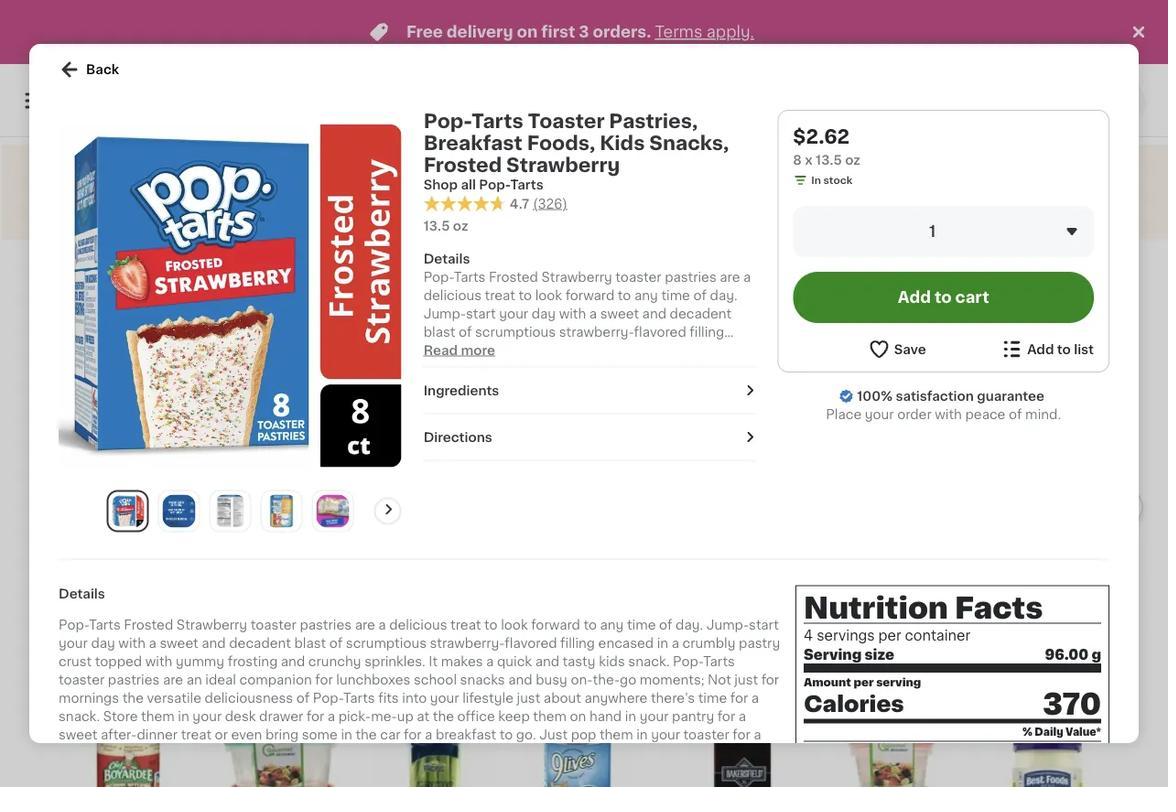 Task type: vqa. For each thing, say whether or not it's contained in the screenshot.
"Kellogg's" within the Kellogg's Eggo Frozen Waffles, Frozen Breakfast, Breakfast Food, Original
yes



Task type: describe. For each thing, give the bounding box(es) containing it.
for up walmart
[[163, 259, 203, 285]]

into
[[402, 692, 427, 705]]

8 inside pop-tarts frosted strawberry toaster pastries are a delicious treat to look forward to any time of day. jump-start your day with a sweet and decadent blast of scrumptious strawberry-flavored filling encased in a crumbly pastry crust  topped with yummy frosting and crunchy sprinkles. it makes a quick and tasty kids snack. pop-tarts toaster pastries are an ideal companion for lunchboxes  school snacks  and busy  on-the-go moments; not just for mornings  the versatile deliciousness of pop-tarts fits into your lifestyle just about anywhere there's time for a snack. store them in your desk drawer for a pick-me-up at the office  keep them on hand in your pantry for a sweet after-dinner treat  or even bring some in the car for a breakfast to go. just pop them in your toaster for a crisp  warm crust  heat them in the microwave  or enjoy them right out of the foil with a glass of ice-cold milk. shelf-stable/ ambient. milk-freepop-tarts frosted strawberry instant breakfast toaster pastries  13.5 oz  8 count box:
[[726, 765, 734, 778]]

1 horizontal spatial are
[[355, 619, 375, 632]]

your left desk
[[193, 710, 222, 723]]

on-
[[571, 674, 593, 687]]

all for view all 20+ items
[[997, 342, 1012, 355]]

strawberry up blast
[[274, 584, 330, 594]]

hand
[[589, 710, 622, 723]]

1 horizontal spatial snack.
[[628, 656, 670, 668]]

a down pop
[[594, 747, 601, 760]]

food, for original
[[1012, 584, 1041, 594]]

delimex chicken & cheese large flour taquitos frozen food snacks button
[[518, 402, 657, 594]]

by for 3:10pm
[[184, 678, 197, 688]]

milk.
[[714, 747, 744, 760]]

filling
[[560, 637, 595, 650]]

serving
[[876, 677, 921, 687]]

in down even
[[237, 747, 249, 760]]

even
[[231, 729, 262, 742]]

3:10pm
[[200, 678, 238, 688]]

cheese
[[539, 555, 578, 565]]

pop- up mornings
[[59, 619, 89, 632]]

stable/
[[97, 765, 143, 778]]

spaghetti
[[373, 555, 422, 565]]

2 pop-tarts toaster pastries, breakfast foods, kids snacks, frosted strawberry button from the left
[[825, 402, 963, 594]]

3
[[579, 24, 589, 40]]

amount per serving
[[804, 677, 921, 687]]

for up some
[[306, 710, 324, 723]]

the right at
[[433, 710, 454, 723]]

the down pick-
[[356, 729, 377, 742]]

car
[[380, 729, 400, 742]]

direct
[[807, 177, 848, 189]]

0 horizontal spatial oz
[[453, 219, 468, 232]]

a down pastry
[[751, 692, 759, 705]]

drawer
[[259, 710, 303, 723]]

your left day at bottom
[[59, 637, 88, 650]]

food inside delimex chicken & cheese large flour taquitos frozen food snacks
[[616, 569, 642, 579]]

0 horizontal spatial snack.
[[59, 710, 100, 723]]

the-
[[593, 674, 620, 687]]

4.7
[[510, 197, 529, 210]]

0 horizontal spatial pastries
[[108, 674, 160, 687]]

and up yummy
[[202, 637, 226, 650]]

the 99 store
[[128, 660, 212, 673]]

1 store from the top
[[147, 370, 174, 380]]

0 horizontal spatial are
[[163, 674, 183, 687]]

it
[[429, 656, 438, 668]]

0 horizontal spatial treat
[[181, 729, 211, 742]]

save button
[[868, 338, 926, 361]]

strawberry-
[[430, 637, 505, 650]]

chef
[[396, 540, 421, 550]]

pop-tarts frosted strawberry toaster pastries are a delicious treat to look forward to any time of day. jump-start your day with a sweet and decadent blast of scrumptious strawberry-flavored filling encased in a crumbly pastry crust  topped with yummy frosting and crunchy sprinkles. it makes a quick and tasty kids snack. pop-tarts toaster pastries are an ideal companion for lunchboxes  school snacks  and busy  on-the-go moments; not just for mornings  the versatile deliciousness of pop-tarts fits into your lifestyle just about anywhere there's time for a snack. store them in your desk drawer for a pick-me-up at the office  keep them on hand in your pantry for a sweet after-dinner treat  or even bring some in the car for a breakfast to go. just pop them in your toaster for a crisp  warm crust  heat them in the microwave  or enjoy them right out of the foil with a glass of ice-cold milk. shelf-stable/ ambient. milk-freepop-tarts frosted strawberry instant breakfast toaster pastries  13.5 oz  8 count box:
[[59, 619, 780, 787]]

view cart. items in cart: 0 image
[[1097, 90, 1119, 112]]

for down up
[[404, 729, 421, 742]]

kellogg's eggo frozen waffles, frozen breakfast, breakfast food, blueberry
[[685, 540, 797, 594]]

peace
[[965, 408, 1005, 421]]

pop- inside pop-tarts toaster pastries, breakfast foods, kids snacks, frosted strawberry shop all pop-tarts
[[424, 111, 471, 130]]

chef boyardee spaghetti and meatballs canned food
[[373, 540, 496, 579]]

8 inside the "$2.62 8 x 13.5 oz"
[[793, 154, 802, 167]]

2 in-store prices from the top
[[133, 693, 209, 703]]

scrumptious
[[346, 637, 427, 650]]

items for view all 12 items
[[1043, 673, 1080, 685]]

them up just
[[533, 710, 567, 723]]

with up topped
[[118, 637, 146, 650]]

details button
[[424, 250, 755, 268]]

and down blast
[[281, 656, 305, 668]]

a down day.
[[672, 637, 679, 650]]

in down anywhere
[[625, 710, 636, 723]]

for down crunchy
[[315, 674, 333, 687]]

results for "food"
[[51, 259, 301, 285]]

frosted down enjoy
[[333, 765, 383, 778]]

1 prices from the top
[[176, 370, 209, 380]]

nutrition
[[804, 594, 948, 623]]

stock
[[823, 175, 852, 185]]

kids
[[599, 656, 625, 668]]

frosted down buttermilk
[[124, 619, 173, 632]]

1 vertical spatial details
[[59, 588, 105, 601]]

g
[[1091, 648, 1101, 661]]

to left cart
[[935, 290, 952, 305]]

eggo for original
[[1041, 540, 1067, 550]]

a down at
[[425, 729, 432, 742]]

the up freepop-
[[252, 747, 273, 760]]

pop- up pick-
[[313, 692, 343, 705]]

of down guarantee
[[1009, 408, 1022, 421]]

$2.62 8 x 13.5 oz
[[793, 127, 860, 167]]

toaster up nutrition facts
[[901, 540, 939, 550]]

chicken
[[584, 540, 625, 550]]

and up busy
[[535, 656, 559, 668]]

them up the glass
[[599, 729, 633, 742]]

list
[[1074, 343, 1094, 356]]

school
[[414, 674, 457, 687]]

it's
[[556, 177, 577, 189]]

foods, for 2nd pop-tarts toaster pastries, breakfast foods, kids snacks, frosted strawberry button
[[844, 569, 878, 579]]

breakfast up nutrition facts
[[893, 555, 941, 565]]

a up count on the right of the page
[[754, 729, 761, 742]]

your down '100%' at the right
[[865, 408, 894, 421]]

pop-tarts toaster pastries, breakfast foods, kids snacks, frosted strawberry shop all pop-tarts
[[424, 111, 729, 191]]

blast
[[294, 637, 326, 650]]

per for servings
[[878, 629, 901, 643]]

strawberry up yummy
[[177, 619, 247, 632]]

tarts up nutrition
[[874, 540, 898, 550]]

food, for buttermilk
[[86, 584, 115, 594]]

mornings
[[59, 692, 119, 705]]

0 vertical spatial treat
[[450, 619, 481, 632]]

2 store from the top
[[147, 693, 174, 703]]

for up milk.
[[733, 729, 750, 742]]

breakfast down enlarge cereal & breakfast food pop-tarts toaster pastries, breakfast foods, kids snacks, frosted strawberry angle_back (opens in a new tab) image
[[280, 555, 328, 565]]

waffles, for blueberry
[[702, 555, 743, 565]]

tasty
[[563, 656, 596, 668]]

in right 'encased'
[[657, 637, 668, 650]]

delicious
[[389, 619, 447, 632]]

out
[[475, 747, 496, 760]]

the 99 store show all 12 items element
[[128, 657, 973, 675]]

some
[[302, 729, 338, 742]]

pastries, for 2nd pop-tarts toaster pastries, breakfast foods, kids snacks, frosted strawberry button
[[847, 555, 890, 565]]

facts
[[955, 594, 1043, 623]]

frosted up servings
[[846, 584, 885, 594]]

size
[[865, 648, 894, 661]]

kellogg's eggo frozen waffles, frozen breakfast, breakfast food, buttermilk
[[72, 540, 184, 594]]

go
[[620, 674, 636, 687]]

breakfast inside kellogg's eggo frozen waffles, frozen breakfast, breakfast food, blueberry
[[744, 569, 792, 579]]

lifestyle
[[462, 692, 513, 705]]

pop-tarts toaster pastries, breakfast foods, kids snacks, frosted strawberry image for second pop-tarts toaster pastries, breakfast foods, kids snacks, frosted strawberry button from the right
[[217, 403, 345, 530]]

pop- up moments;
[[673, 656, 703, 668]]

tarts up day at bottom
[[89, 619, 121, 632]]

kids inside pop-tarts toaster pastries, breakfast foods, kids snacks, frosted strawberry shop all pop-tarts
[[600, 133, 645, 152]]

them up milk-
[[201, 747, 234, 760]]

read more button
[[424, 341, 495, 359]]

fits
[[378, 692, 399, 705]]

$2.62
[[793, 127, 849, 146]]

and down quick
[[508, 674, 532, 687]]

crunchy
[[308, 656, 361, 668]]

any
[[600, 619, 624, 632]]

50k+
[[132, 340, 158, 350]]

office
[[457, 710, 495, 723]]

makes
[[441, 656, 483, 668]]

them left right
[[405, 747, 438, 760]]

1 in-store prices from the top
[[133, 370, 209, 380]]

2 horizontal spatial toaster
[[683, 729, 729, 742]]

snacks
[[569, 584, 606, 594]]

the down go.
[[516, 747, 537, 760]]

enlarge cereal & breakfast food pop-tarts toaster pastries, breakfast foods, kids snacks, frosted strawberry angle_top (opens in a new tab) image
[[316, 495, 349, 528]]

walmart
[[128, 322, 184, 335]]

1 in- from the top
[[133, 370, 147, 380]]

enjoy
[[366, 747, 402, 760]]

toaster inside pop-tarts toaster pastries, breakfast foods, kids snacks, frosted strawberry shop all pop-tarts
[[528, 111, 605, 130]]

daily
[[1035, 727, 1063, 737]]

0 vertical spatial pastries
[[300, 619, 352, 632]]

add for add to list
[[1027, 343, 1054, 356]]

glass
[[605, 747, 638, 760]]

breakfast inside pop-tarts toaster pastries, breakfast foods, kids snacks, frosted strawberry shop all pop-tarts
[[424, 133, 522, 152]]

pop- down the enlarge cereal & breakfast food pop-tarts toaster pastries, breakfast foods, kids snacks, frosted strawberry angle_right (opens in a new tab) icon
[[237, 540, 261, 550]]

fast
[[283, 177, 312, 189]]

strawberry down right
[[386, 765, 457, 778]]

tarts down the microwave
[[298, 765, 330, 778]]

of up pastries on the bottom
[[641, 747, 655, 760]]

to left list
[[1057, 343, 1071, 356]]

20+
[[1015, 342, 1040, 355]]

to down keep
[[500, 729, 513, 742]]

crumbly
[[682, 637, 735, 650]]

enlarge cereal & breakfast food pop-tarts toaster pastries, breakfast foods, kids snacks, frosted strawberry angle_right (opens in a new tab) image
[[214, 495, 247, 528]]

a up snacks
[[486, 656, 494, 668]]

terms apply. link
[[655, 24, 754, 40]]

a up milk.
[[738, 710, 746, 723]]

a up some
[[328, 710, 335, 723]]

ingredients button
[[424, 381, 755, 400]]

with down 100% satisfaction guarantee
[[935, 408, 962, 421]]

toaster down enlarge cereal & breakfast food pop-tarts toaster pastries, breakfast foods, kids snacks, frosted strawberry angle_back (opens in a new tab) image
[[288, 540, 326, 550]]

view all 20+ items
[[962, 342, 1080, 355]]

kellogg's for kellogg's eggo frozen waffles, frozen breakfast, breakfast food, blueberry
[[685, 540, 732, 550]]

with down pop
[[563, 747, 590, 760]]

pastry
[[739, 637, 780, 650]]

cereal & breakfast food pop-tarts toaster pastries, breakfast foods, kids snacks, frosted strawberry hero image
[[59, 124, 402, 467]]

the down the
[[122, 692, 144, 705]]

of up drawer
[[296, 692, 310, 705]]

pick-
[[338, 710, 371, 723]]

original
[[1043, 584, 1083, 594]]

delimex
[[540, 540, 581, 550]]

of right out
[[499, 747, 513, 760]]

0 vertical spatial toaster
[[251, 619, 296, 632]]

1 vertical spatial sweet
[[59, 729, 97, 742]]

blueberry
[[732, 584, 781, 594]]

2 horizontal spatial snacks,
[[905, 569, 944, 579]]

flavored
[[505, 637, 557, 650]]

in down versatile
[[178, 710, 189, 723]]

snacks
[[460, 674, 505, 687]]

in up the glass
[[636, 729, 648, 742]]

for down pastry
[[761, 674, 779, 687]]

add to list button
[[1001, 338, 1094, 361]]

1 horizontal spatial just
[[734, 674, 758, 687]]

fast delivery
[[283, 177, 368, 189]]

taquitos
[[534, 569, 577, 579]]

chef boyardee spaghetti and meatballs canned food image
[[371, 403, 498, 530]]

of left day.
[[659, 619, 672, 632]]

satisfaction
[[896, 390, 974, 403]]

enlarge cereal & breakfast food pop-tarts toaster pastries, breakfast foods, kids snacks, frosted strawberry hero (opens in a new tab) image
[[111, 495, 144, 528]]

box:
[[59, 784, 87, 787]]

foods, for second pop-tarts toaster pastries, breakfast foods, kids snacks, frosted strawberry button from the right
[[231, 569, 265, 579]]

results
[[51, 259, 157, 285]]

kellogg's for kellogg's eggo frozen waffles, frozen breakfast, breakfast food, original
[[992, 540, 1038, 550]]

0 vertical spatial time
[[627, 619, 656, 632]]

yummy
[[176, 656, 224, 668]]

your down there's
[[640, 710, 669, 723]]

0 horizontal spatial snacks,
[[292, 569, 331, 579]]

direct chat
[[807, 177, 881, 189]]



Task type: locate. For each thing, give the bounding box(es) containing it.
eggo inside the kellogg's eggo frozen waffles, frozen breakfast, breakfast food, buttermilk
[[121, 540, 147, 550]]

tarts up pick-
[[343, 692, 375, 705]]

add up "save"
[[898, 290, 931, 305]]

oz down the shop on the left top of page
[[453, 219, 468, 232]]

2 prices from the top
[[176, 693, 209, 703]]

0 vertical spatial in-store prices
[[133, 370, 209, 380]]

0 vertical spatial oz
[[845, 154, 860, 167]]

1 vertical spatial on
[[570, 710, 586, 723]]

and down boyardee
[[425, 555, 444, 565]]

0 vertical spatial delivery
[[138, 355, 181, 365]]

directions
[[424, 431, 492, 444]]

chat
[[851, 177, 881, 189]]

of up crunchy
[[329, 637, 343, 650]]

food, left original
[[1012, 584, 1041, 594]]

prices down delivery by 3:20pm
[[176, 370, 209, 380]]

2 horizontal spatial kellogg's
[[992, 540, 1038, 550]]

delimex chicken & cheese large flour taquitos frozen food snacks image
[[524, 403, 651, 530]]

count
[[737, 765, 777, 778]]

2 vertical spatial toaster
[[683, 729, 729, 742]]

delivery
[[138, 355, 181, 365], [138, 678, 181, 688]]

waffles, for buttermilk
[[89, 555, 130, 565]]

toaster inside pop-tarts frosted strawberry toaster pastries are a delicious treat to look forward to any time of day. jump-start your day with a sweet and decadent blast of scrumptious strawberry-flavored filling encased in a crumbly pastry crust  topped with yummy frosting and crunchy sprinkles. it makes a quick and tasty kids snack. pop-tarts toaster pastries are an ideal companion for lunchboxes  school snacks  and busy  on-the-go moments; not just for mornings  the versatile deliciousness of pop-tarts fits into your lifestyle just about anywhere there's time for a snack. store them in your desk drawer for a pick-me-up at the office  keep them on hand in your pantry for a sweet after-dinner treat  or even bring some in the car for a breakfast to go. just pop them in your toaster for a crisp  warm crust  heat them in the microwave  or enjoy them right out of the foil with a glass of ice-cold milk. shelf-stable/ ambient. milk-freepop-tarts frosted strawberry instant breakfast toaster pastries  13.5 oz  8 count box:
[[572, 765, 620, 778]]

13.5 inside pop-tarts frosted strawberry toaster pastries are a delicious treat to look forward to any time of day. jump-start your day with a sweet and decadent blast of scrumptious strawberry-flavored filling encased in a crumbly pastry crust  topped with yummy frosting and crunchy sprinkles. it makes a quick and tasty kids snack. pop-tarts toaster pastries are an ideal companion for lunchboxes  school snacks  and busy  on-the-go moments; not just for mornings  the versatile deliciousness of pop-tarts fits into your lifestyle just about anywhere there's time for a snack. store them in your desk drawer for a pick-me-up at the office  keep them on hand in your pantry for a sweet after-dinner treat  or even bring some in the car for a breakfast to go. just pop them in your toaster for a crisp  warm crust  heat them in the microwave  or enjoy them right out of the foil with a glass of ice-cold milk. shelf-stable/ ambient. milk-freepop-tarts frosted strawberry instant breakfast toaster pastries  13.5 oz  8 count box:
[[678, 765, 704, 778]]

2 in- from the top
[[133, 693, 147, 703]]

to left "any"
[[583, 619, 597, 632]]

0 vertical spatial by
[[184, 355, 197, 365]]

view left 20+
[[962, 342, 994, 355]]

waffles, inside the kellogg's eggo frozen waffles, frozen breakfast, breakfast food, buttermilk
[[89, 555, 130, 565]]

in
[[657, 637, 668, 650], [178, 710, 189, 723], [625, 710, 636, 723], [341, 729, 352, 742], [636, 729, 648, 742], [237, 747, 249, 760]]

1 field
[[793, 206, 1094, 257]]

2 delivery from the top
[[138, 678, 181, 688]]

waffles, up buttermilk
[[89, 555, 130, 565]]

sweet
[[160, 637, 198, 650], [59, 729, 97, 742]]

2 horizontal spatial breakfast,
[[997, 569, 1048, 579]]

kellogg's
[[72, 540, 119, 550], [685, 540, 732, 550], [992, 540, 1038, 550]]

1 horizontal spatial 13.5
[[678, 765, 704, 778]]

96.00 g
[[1045, 648, 1101, 661]]

or left even
[[215, 729, 228, 742]]

1 horizontal spatial sweet
[[160, 637, 198, 650]]

1 horizontal spatial pop-tarts toaster pastries, breakfast foods, kids snacks, frosted strawberry image
[[830, 403, 958, 530]]

enlarge cereal & breakfast food pop-tarts toaster pastries, breakfast foods, kids snacks, frosted strawberry angle_left (opens in a new tab) image
[[162, 495, 195, 528]]

look
[[501, 619, 528, 632]]

your up the ice- at bottom
[[651, 729, 680, 742]]

treat up heat
[[181, 729, 211, 742]]

2 items from the top
[[1043, 673, 1080, 685]]

breakfast, inside kellogg's eggo frozen waffles, frozen breakfast, breakfast food, blueberry
[[690, 569, 741, 579]]

delivery right fast
[[315, 177, 368, 189]]

3 waffles, from the left
[[1009, 555, 1050, 565]]

breakfast, inside the kellogg's eggo frozen waffles, frozen breakfast, breakfast food, buttermilk
[[77, 569, 128, 579]]

add inside add to list button
[[1027, 343, 1054, 356]]

0 horizontal spatial store
[[103, 710, 138, 723]]

tarts
[[510, 178, 543, 191]]

eggo for blueberry
[[734, 540, 760, 550]]

all left 12
[[1008, 673, 1023, 685]]

toaster up decadent
[[251, 619, 296, 632]]

1 delivery from the top
[[138, 355, 181, 365]]

details inside button
[[424, 252, 470, 265]]

96.00
[[1045, 648, 1088, 661]]

delivery inside limited time offer region
[[447, 24, 513, 40]]

0 vertical spatial sweet
[[160, 637, 198, 650]]

waffles, for original
[[1009, 555, 1050, 565]]

breakfast inside 'kellogg's eggo frozen waffles, frozen breakfast, breakfast food, original'
[[1050, 569, 1098, 579]]

100% satisfaction guarantee link
[[857, 387, 1044, 406]]

1 horizontal spatial waffles,
[[702, 555, 743, 565]]

★★★★★
[[424, 195, 506, 211], [424, 195, 506, 211]]

foods,
[[527, 133, 595, 152], [231, 569, 265, 579], [844, 569, 878, 579]]

0 horizontal spatial crust
[[59, 656, 92, 668]]

waffles, inside kellogg's eggo frozen waffles, frozen breakfast, breakfast food, blueberry
[[702, 555, 743, 565]]

1 horizontal spatial oz
[[707, 765, 722, 778]]

in
[[811, 175, 821, 185]]

crust down day at bottom
[[59, 656, 92, 668]]

pop-
[[424, 111, 471, 130], [237, 540, 261, 550], [850, 540, 874, 550], [59, 619, 89, 632], [673, 656, 703, 668], [313, 692, 343, 705]]

on inside limited time offer region
[[517, 24, 538, 40]]

2 breakfast, from the left
[[690, 569, 741, 579]]

eggo down enlarge cereal & breakfast food pop-tarts toaster pastries, breakfast foods, kids snacks, frosted strawberry hero (opens in a new tab) image
[[121, 540, 147, 550]]

for right the pantry
[[717, 710, 735, 723]]

breakfast, for blueberry
[[690, 569, 741, 579]]

pastries
[[623, 765, 675, 778]]

boyardee
[[423, 540, 472, 550]]

1 pop-tarts toaster pastries, breakfast foods, kids snacks, frosted strawberry from the left
[[231, 540, 331, 594]]

1 vertical spatial items
[[1043, 673, 1080, 685]]

shop
[[424, 178, 458, 191]]

snack. down mornings
[[59, 710, 100, 723]]

delivery for free
[[447, 24, 513, 40]]

1 vertical spatial 13.5
[[424, 219, 450, 232]]

with up delivery by 3:10pm
[[145, 656, 172, 668]]

0 horizontal spatial delivery
[[315, 177, 368, 189]]

breakfast, for original
[[997, 569, 1048, 579]]

1 vertical spatial by
[[184, 678, 197, 688]]

ice-
[[658, 747, 683, 760]]

frosted inside pop-tarts toaster pastries, breakfast foods, kids snacks, frosted strawberry shop all pop-tarts
[[424, 155, 502, 174]]

value*
[[1065, 727, 1101, 737]]

delivery by 3:20pm
[[138, 355, 240, 365]]

by
[[184, 355, 197, 365], [184, 678, 197, 688]]

per for amount
[[854, 677, 874, 687]]

walmart show all 22 items element
[[128, 319, 962, 338]]

1 horizontal spatial crust
[[132, 747, 165, 760]]

store inside pop-tarts frosted strawberry toaster pastries are a delicious treat to look forward to any time of day. jump-start your day with a sweet and decadent blast of scrumptious strawberry-flavored filling encased in a crumbly pastry crust  topped with yummy frosting and crunchy sprinkles. it makes a quick and tasty kids snack. pop-tarts toaster pastries are an ideal companion for lunchboxes  school snacks  and busy  on-the-go moments; not just for mornings  the versatile deliciousness of pop-tarts fits into your lifestyle just about anywhere there's time for a snack. store them in your desk drawer for a pick-me-up at the office  keep them on hand in your pantry for a sweet after-dinner treat  or even bring some in the car for a breakfast to go. just pop them in your toaster for a crisp  warm crust  heat them in the microwave  or enjoy them right out of the foil with a glass of ice-cold milk. shelf-stable/ ambient. milk-freepop-tarts frosted strawberry instant breakfast toaster pastries  13.5 oz  8 count box:
[[103, 710, 138, 723]]

by for 3:20pm
[[184, 355, 197, 365]]

breakfast,
[[77, 569, 128, 579], [690, 569, 741, 579], [997, 569, 1048, 579]]

1 vertical spatial delivery
[[138, 678, 181, 688]]

food inside chef boyardee spaghetti and meatballs canned food
[[443, 569, 468, 579]]

back button
[[59, 59, 119, 81]]

flour
[[611, 555, 637, 565]]

1 horizontal spatial food,
[[701, 584, 729, 594]]

for
[[163, 259, 203, 285], [315, 674, 333, 687], [761, 674, 779, 687], [730, 692, 748, 705], [306, 710, 324, 723], [717, 710, 735, 723], [404, 729, 421, 742], [733, 729, 750, 742]]

1 horizontal spatial eggo
[[734, 540, 760, 550]]

1 horizontal spatial pop-tarts toaster pastries, breakfast foods, kids snacks, frosted strawberry button
[[825, 402, 963, 594]]

quick
[[497, 656, 532, 668]]

1 vertical spatial crust
[[132, 747, 165, 760]]

frosted up the shop on the left top of page
[[424, 155, 502, 174]]

2 waffles, from the left
[[702, 555, 743, 565]]

breakfast inside the kellogg's eggo frozen waffles, frozen breakfast, breakfast food, buttermilk
[[131, 569, 179, 579]]

eggo for buttermilk
[[121, 540, 147, 550]]

add to cart button
[[793, 272, 1094, 323]]

breakfast up pop-
[[424, 133, 522, 152]]

pop
[[571, 729, 596, 742]]

9lives wet cat food image
[[524, 726, 631, 787]]

kellogg's eggo frozen waffles, frozen breakfast, breakfast food, buttermilk image
[[64, 403, 192, 530]]

2 food, from the left
[[701, 584, 729, 594]]

13.5
[[816, 154, 842, 167], [424, 219, 450, 232], [678, 765, 704, 778]]

waffles, up blueberry
[[702, 555, 743, 565]]

1 horizontal spatial kellogg's
[[685, 540, 732, 550]]

2 horizontal spatial eggo
[[1041, 540, 1067, 550]]

kellogg's eggo frozen waffles, frozen breakfast, breakfast food, blueberry image
[[677, 403, 805, 530]]

pop-tarts toaster pastries, breakfast foods, kids snacks, frosted strawberry image
[[217, 403, 345, 530], [830, 403, 958, 530]]

0 vertical spatial items
[[1043, 342, 1080, 355]]

them up "dinner"
[[141, 710, 175, 723]]

delivery down 50k+
[[138, 355, 181, 365]]

0 horizontal spatial pop-tarts toaster pastries, breakfast foods, kids snacks, frosted strawberry image
[[217, 403, 345, 530]]

toaster
[[251, 619, 296, 632], [59, 674, 105, 687], [683, 729, 729, 742]]

0 vertical spatial 13.5
[[816, 154, 842, 167]]

toaster up it's
[[528, 111, 605, 130]]

0 horizontal spatial pastries,
[[234, 555, 277, 565]]

view all 12 items
[[973, 673, 1080, 685]]

0 vertical spatial store
[[147, 370, 174, 380]]

2 pop-tarts toaster pastries, breakfast foods, kids snacks, frosted strawberry from the left
[[844, 540, 944, 594]]

0 horizontal spatial eggo
[[121, 540, 147, 550]]

toaster
[[528, 111, 605, 130], [288, 540, 326, 550], [901, 540, 939, 550], [572, 765, 620, 778]]

pop-tarts toaster pastries, breakfast foods, kids snacks, frosted strawberry
[[231, 540, 331, 594], [844, 540, 944, 594]]

1 vertical spatial are
[[163, 674, 183, 687]]

tarts up not
[[703, 656, 735, 668]]

waffles, inside 'kellogg's eggo frozen waffles, frozen breakfast, breakfast food, original'
[[1009, 555, 1050, 565]]

delivery for fast
[[315, 177, 368, 189]]

waffles, up original
[[1009, 555, 1050, 565]]

0 horizontal spatial toaster
[[59, 674, 105, 687]]

eggo inside kellogg's eggo frozen waffles, frozen breakfast, breakfast food, blueberry
[[734, 540, 760, 550]]

toaster up mornings
[[59, 674, 105, 687]]

0 horizontal spatial on
[[517, 24, 538, 40]]

ideal
[[205, 674, 236, 687]]

pop-
[[479, 178, 510, 191]]

snacks,
[[649, 133, 729, 152], [292, 569, 331, 579], [905, 569, 944, 579]]

1 items from the top
[[1043, 342, 1080, 355]]

1 vertical spatial store
[[147, 693, 174, 703]]

(326) button
[[533, 194, 567, 213]]

0 vertical spatial store
[[177, 660, 212, 673]]

2 by from the top
[[184, 678, 197, 688]]

day.
[[676, 619, 703, 632]]

1 food, from the left
[[86, 584, 115, 594]]

back
[[86, 63, 119, 76]]

right
[[442, 747, 471, 760]]

to left look
[[484, 619, 498, 632]]

a up the
[[149, 637, 156, 650]]

store
[[147, 370, 174, 380], [147, 693, 174, 703]]

on inside pop-tarts frosted strawberry toaster pastries are a delicious treat to look forward to any time of day. jump-start your day with a sweet and decadent blast of scrumptious strawberry-flavored filling encased in a crumbly pastry crust  topped with yummy frosting and crunchy sprinkles. it makes a quick and tasty kids snack. pop-tarts toaster pastries are an ideal companion for lunchboxes  school snacks  and busy  on-the-go moments; not just for mornings  the versatile deliciousness of pop-tarts fits into your lifestyle just about anywhere there's time for a snack. store them in your desk drawer for a pick-me-up at the office  keep them on hand in your pantry for a sweet after-dinner treat  or even bring some in the car for a breakfast to go. just pop them in your toaster for a crisp  warm crust  heat them in the microwave  or enjoy them right out of the foil with a glass of ice-cold milk. shelf-stable/ ambient. milk-freepop-tarts frosted strawberry instant breakfast toaster pastries  13.5 oz  8 count box:
[[570, 710, 586, 723]]

1 horizontal spatial breakfast,
[[690, 569, 741, 579]]

1 vertical spatial oz
[[453, 219, 468, 232]]

1 by from the top
[[184, 355, 197, 365]]

0 vertical spatial snack.
[[628, 656, 670, 668]]

oz down milk.
[[707, 765, 722, 778]]

strawberry up it's
[[506, 155, 620, 174]]

breakfast, up buttermilk
[[77, 569, 128, 579]]

0 horizontal spatial per
[[854, 677, 874, 687]]

0 vertical spatial 8
[[793, 154, 802, 167]]

1 vertical spatial store
[[103, 710, 138, 723]]

kellogg's inside the kellogg's eggo frozen waffles, frozen breakfast, breakfast food, buttermilk
[[72, 540, 119, 550]]

waffles,
[[89, 555, 130, 565], [702, 555, 743, 565], [1009, 555, 1050, 565]]

0 vertical spatial in-
[[133, 370, 147, 380]]

2 pop-tarts toaster pastries, breakfast foods, kids snacks, frosted strawberry image from the left
[[830, 403, 958, 530]]

food, for blueberry
[[701, 584, 729, 594]]

cart
[[955, 290, 989, 305]]

tarts inside pop-tarts toaster pastries, breakfast foods, kids snacks, frosted strawberry shop all pop-tarts
[[471, 111, 523, 130]]

1 vertical spatial view
[[973, 673, 1005, 685]]

canned
[[400, 569, 440, 579]]

2 food from the left
[[616, 569, 642, 579]]

kellogg's for kellogg's eggo frozen waffles, frozen breakfast, breakfast food, buttermilk
[[72, 540, 119, 550]]

1 horizontal spatial kids
[[600, 133, 645, 152]]

1 vertical spatial just
[[517, 692, 540, 705]]

4.7 (326)
[[510, 197, 567, 210]]

1 pop-tarts toaster pastries, breakfast foods, kids snacks, frosted strawberry image from the left
[[217, 403, 345, 530]]

0 horizontal spatial foods,
[[231, 569, 265, 579]]

in-store prices down delivery by 3:10pm
[[133, 693, 209, 703]]

view for view all 20+ items
[[962, 342, 994, 355]]

delivery for delivery by 3:20pm
[[138, 355, 181, 365]]

toaster up cold
[[683, 729, 729, 742]]

orders.
[[593, 24, 651, 40]]

a up the scrumptious
[[378, 619, 386, 632]]

kellogg's right &
[[685, 540, 732, 550]]

pastries, for second pop-tarts toaster pastries, breakfast foods, kids snacks, frosted strawberry button from the right
[[234, 555, 277, 565]]

breakfast, inside 'kellogg's eggo frozen waffles, frozen breakfast, breakfast food, original'
[[997, 569, 1048, 579]]

2 horizontal spatial oz
[[845, 154, 860, 167]]

large
[[580, 555, 609, 565]]

0 horizontal spatial just
[[517, 692, 540, 705]]

forward
[[531, 619, 580, 632]]

13.5 down cold
[[678, 765, 704, 778]]

store inside 'element'
[[177, 660, 212, 673]]

0 horizontal spatial time
[[627, 619, 656, 632]]

2 horizontal spatial foods,
[[844, 569, 878, 579]]

0 horizontal spatial waffles,
[[89, 555, 130, 565]]

read more
[[424, 344, 495, 357]]

time up 'encased'
[[627, 619, 656, 632]]

in-
[[133, 370, 147, 380], [133, 693, 147, 703]]

lunchboxes
[[336, 674, 410, 687]]

eggo inside 'kellogg's eggo frozen waffles, frozen breakfast, breakfast food, original'
[[1041, 540, 1067, 550]]

all for it's all local
[[580, 177, 595, 189]]

%
[[1023, 727, 1032, 737]]

delivery for delivery by 3:10pm
[[138, 678, 181, 688]]

kellogg's inside kellogg's eggo frozen waffles, frozen breakfast, breakfast food, blueberry
[[685, 540, 732, 550]]

foods, inside pop-tarts toaster pastries, breakfast foods, kids snacks, frosted strawberry shop all pop-tarts
[[527, 133, 595, 152]]

3 breakfast, from the left
[[997, 569, 1048, 579]]

0 horizontal spatial 13.5
[[424, 219, 450, 232]]

add inside add to cart button
[[898, 290, 931, 305]]

food down flour
[[616, 569, 642, 579]]

kellogg's eggo frozen waffles, frozen breakfast, breakfast food, blueberry button
[[672, 402, 810, 594]]

all inside pop-tarts toaster pastries, breakfast foods, kids snacks, frosted strawberry shop all pop-tarts
[[461, 178, 476, 191]]

per up size
[[878, 629, 901, 643]]

0 vertical spatial just
[[734, 674, 758, 687]]

0 vertical spatial view
[[962, 342, 994, 355]]

0 vertical spatial prices
[[176, 370, 209, 380]]

pastries, up local
[[609, 111, 698, 130]]

serving
[[804, 648, 862, 661]]

pastries
[[300, 619, 352, 632], [108, 674, 160, 687]]

and inside chef boyardee spaghetti and meatballs canned food
[[425, 555, 444, 565]]

in down pick-
[[341, 729, 352, 742]]

kids for 2nd pop-tarts toaster pastries, breakfast foods, kids snacks, frosted strawberry button
[[881, 569, 903, 579]]

1 vertical spatial in-store prices
[[133, 693, 209, 703]]

kellogg's eggo frozen waffles, frozen breakfast, breakfast food, original image
[[984, 403, 1111, 530]]

0 horizontal spatial breakfast,
[[77, 569, 128, 579]]

food, inside the kellogg's eggo frozen waffles, frozen breakfast, breakfast food, buttermilk
[[86, 584, 115, 594]]

just right not
[[734, 674, 758, 687]]

0 vertical spatial details
[[424, 252, 470, 265]]

1 horizontal spatial snacks,
[[649, 133, 729, 152]]

crisp
[[59, 747, 90, 760]]

0 horizontal spatial or
[[215, 729, 228, 742]]

2 horizontal spatial waffles,
[[1009, 555, 1050, 565]]

just up keep
[[517, 692, 540, 705]]

0 vertical spatial on
[[517, 24, 538, 40]]

tarts down enlarge cereal & breakfast food pop-tarts toaster pastries, breakfast foods, kids snacks, frosted strawberry angle_back (opens in a new tab) image
[[261, 540, 285, 550]]

2 vertical spatial 13.5
[[678, 765, 704, 778]]

pastries, down enlarge cereal & breakfast food pop-tarts toaster pastries, breakfast foods, kids snacks, frosted strawberry angle_back (opens in a new tab) image
[[234, 555, 277, 565]]

anywhere
[[584, 692, 647, 705]]

breakfast inside pop-tarts frosted strawberry toaster pastries are a delicious treat to look forward to any time of day. jump-start your day with a sweet and decadent blast of scrumptious strawberry-flavored filling encased in a crumbly pastry crust  topped with yummy frosting and crunchy sprinkles. it makes a quick and tasty kids snack. pop-tarts toaster pastries are an ideal companion for lunchboxes  school snacks  and busy  on-the-go moments; not just for mornings  the versatile deliciousness of pop-tarts fits into your lifestyle just about anywhere there's time for a snack. store them in your desk drawer for a pick-me-up at the office  keep them on hand in your pantry for a sweet after-dinner treat  or even bring some in the car for a breakfast to go. just pop them in your toaster for a crisp  warm crust  heat them in the microwave  or enjoy them right out of the foil with a glass of ice-cold milk. shelf-stable/ ambient. milk-freepop-tarts frosted strawberry instant breakfast toaster pastries  13.5 oz  8 count box:
[[508, 765, 569, 778]]

2 horizontal spatial 13.5
[[816, 154, 842, 167]]

12
[[1026, 673, 1040, 685]]

1 horizontal spatial food
[[616, 569, 642, 579]]

for down not
[[730, 692, 748, 705]]

kellogg's inside 'kellogg's eggo frozen waffles, frozen breakfast, breakfast food, original'
[[992, 540, 1038, 550]]

prices
[[176, 370, 209, 380], [176, 693, 209, 703]]

on left the first
[[517, 24, 538, 40]]

1 horizontal spatial time
[[698, 692, 727, 705]]

store up after-
[[103, 710, 138, 723]]

1 pop-tarts toaster pastries, breakfast foods, kids snacks, frosted strawberry button from the left
[[212, 402, 350, 594]]

view left 12
[[973, 673, 1005, 685]]

1 horizontal spatial pastries
[[300, 619, 352, 632]]

1 vertical spatial snack.
[[59, 710, 100, 723]]

1 eggo from the left
[[121, 540, 147, 550]]

prices down delivery by 3:10pm
[[176, 693, 209, 703]]

2 eggo from the left
[[734, 540, 760, 550]]

warm
[[94, 747, 129, 760]]

1 vertical spatial or
[[349, 747, 362, 760]]

1 breakfast, from the left
[[77, 569, 128, 579]]

1 horizontal spatial add
[[1027, 343, 1054, 356]]

food, inside kellogg's eggo frozen waffles, frozen breakfast, breakfast food, blueberry
[[701, 584, 729, 594]]

0 horizontal spatial add
[[898, 290, 931, 305]]

0 horizontal spatial food,
[[86, 584, 115, 594]]

oz inside pop-tarts frosted strawberry toaster pastries are a delicious treat to look forward to any time of day. jump-start your day with a sweet and decadent blast of scrumptious strawberry-flavored filling encased in a crumbly pastry crust  topped with yummy frosting and crunchy sprinkles. it makes a quick and tasty kids snack. pop-tarts toaster pastries are an ideal companion for lunchboxes  school snacks  and busy  on-the-go moments; not just for mornings  the versatile deliciousness of pop-tarts fits into your lifestyle just about anywhere there's time for a snack. store them in your desk drawer for a pick-me-up at the office  keep them on hand in your pantry for a sweet after-dinner treat  or even bring some in the car for a breakfast to go. just pop them in your toaster for a crisp  warm crust  heat them in the microwave  or enjoy them right out of the foil with a glass of ice-cold milk. shelf-stable/ ambient. milk-freepop-tarts frosted strawberry instant breakfast toaster pastries  13.5 oz  8 count box:
[[707, 765, 722, 778]]

food, left buttermilk
[[86, 584, 115, 594]]

(326)
[[533, 197, 567, 210]]

store down delivery by 3:20pm
[[147, 370, 174, 380]]

13.5 oz
[[424, 219, 468, 232]]

food, inside 'kellogg's eggo frozen waffles, frozen breakfast, breakfast food, original'
[[1012, 584, 1041, 594]]

delivery down 99
[[138, 678, 181, 688]]

on
[[517, 24, 538, 40], [570, 710, 586, 723]]

servings per container
[[817, 629, 970, 643]]

0 horizontal spatial pop-tarts toaster pastries, breakfast foods, kids snacks, frosted strawberry button
[[212, 402, 350, 594]]

snacks, inside pop-tarts toaster pastries, breakfast foods, kids snacks, frosted strawberry shop all pop-tarts
[[649, 133, 729, 152]]

eggo up original
[[1041, 540, 1067, 550]]

pop- up nutrition
[[850, 540, 874, 550]]

0 horizontal spatial kids
[[268, 569, 290, 579]]

pop- up the shop on the left top of page
[[424, 111, 471, 130]]

nutrition facts
[[804, 594, 1043, 623]]

enlarge cereal & breakfast food pop-tarts toaster pastries, breakfast foods, kids snacks, frosted strawberry angle_back (opens in a new tab) image
[[265, 495, 298, 528]]

all for view all 12 items
[[1008, 673, 1023, 685]]

delivery
[[447, 24, 513, 40], [315, 177, 368, 189]]

3 food, from the left
[[1012, 584, 1041, 594]]

frosted up decadent
[[233, 584, 271, 594]]

not
[[708, 674, 731, 687]]

0 horizontal spatial sweet
[[59, 729, 97, 742]]

ambient.
[[147, 765, 205, 778]]

pop-tarts toaster pastries, breakfast foods, kids snacks, frosted strawberry image for 2nd pop-tarts toaster pastries, breakfast foods, kids snacks, frosted strawberry button
[[830, 403, 958, 530]]

frozen inside delimex chicken & cheese large flour taquitos frozen food snacks
[[579, 569, 613, 579]]

3 eggo from the left
[[1041, 540, 1067, 550]]

more
[[461, 344, 495, 357]]

13.5 inside the "$2.62 8 x 13.5 oz"
[[816, 154, 842, 167]]

1 horizontal spatial delivery
[[447, 24, 513, 40]]

3 kellogg's from the left
[[992, 540, 1038, 550]]

meatballs
[[446, 555, 496, 565]]

store down delivery by 3:10pm
[[147, 693, 174, 703]]

foods, down the enlarge cereal & breakfast food pop-tarts toaster pastries, breakfast foods, kids snacks, frosted strawberry angle_right (opens in a new tab) icon
[[231, 569, 265, 579]]

1 kellogg's from the left
[[72, 540, 119, 550]]

1 vertical spatial delivery
[[315, 177, 368, 189]]

1 food from the left
[[443, 569, 468, 579]]

breakfast, for buttermilk
[[77, 569, 128, 579]]

your down school
[[430, 692, 459, 705]]

1 vertical spatial treat
[[181, 729, 211, 742]]

pantry
[[672, 710, 714, 723]]

2 vertical spatial oz
[[707, 765, 722, 778]]

limited time offer region
[[0, 0, 1128, 64]]

0 horizontal spatial food
[[443, 569, 468, 579]]

0 vertical spatial are
[[355, 619, 375, 632]]

the
[[128, 660, 153, 673]]

strawberry inside pop-tarts toaster pastries, breakfast foods, kids snacks, frosted strawberry shop all pop-tarts
[[506, 155, 620, 174]]

free delivery on first 3 orders. terms apply.
[[406, 24, 754, 40]]

0 vertical spatial crust
[[59, 656, 92, 668]]

8 down milk.
[[726, 765, 734, 778]]

pop-tarts toaster pastries, breakfast foods, kids snacks, frosted strawberry down enlarge cereal & breakfast food pop-tarts toaster pastries, breakfast foods, kids snacks, frosted strawberry angle_back (opens in a new tab) image
[[231, 540, 331, 594]]

breakfast up blueberry
[[744, 569, 792, 579]]

items right 20+
[[1043, 342, 1080, 355]]

add for add to cart
[[898, 290, 931, 305]]

view for view all 12 items
[[973, 673, 1005, 685]]

1 horizontal spatial or
[[349, 747, 362, 760]]

oz inside the "$2.62 8 x 13.5 oz"
[[845, 154, 860, 167]]

tarts up pop-
[[471, 111, 523, 130]]

1 vertical spatial toaster
[[59, 674, 105, 687]]

items for view all 20+ items
[[1043, 342, 1080, 355]]

item carousel region
[[59, 394, 1142, 638]]

tarts
[[471, 111, 523, 130], [261, 540, 285, 550], [874, 540, 898, 550], [89, 619, 121, 632], [703, 656, 735, 668], [343, 692, 375, 705], [298, 765, 330, 778]]

companion
[[239, 674, 312, 687]]

per up calories
[[854, 677, 874, 687]]

1 waffles, from the left
[[89, 555, 130, 565]]

kids for second pop-tarts toaster pastries, breakfast foods, kids snacks, frosted strawberry button from the right
[[268, 569, 290, 579]]

1 vertical spatial time
[[698, 692, 727, 705]]

strawberry up servings per container
[[887, 584, 943, 594]]

pastries, inside pop-tarts toaster pastries, breakfast foods, kids snacks, frosted strawberry shop all pop-tarts
[[609, 111, 698, 130]]

8 left x
[[793, 154, 802, 167]]

pastries,
[[609, 111, 698, 130], [234, 555, 277, 565], [847, 555, 890, 565]]

2 kellogg's from the left
[[685, 540, 732, 550]]

1 horizontal spatial foods,
[[527, 133, 595, 152]]



